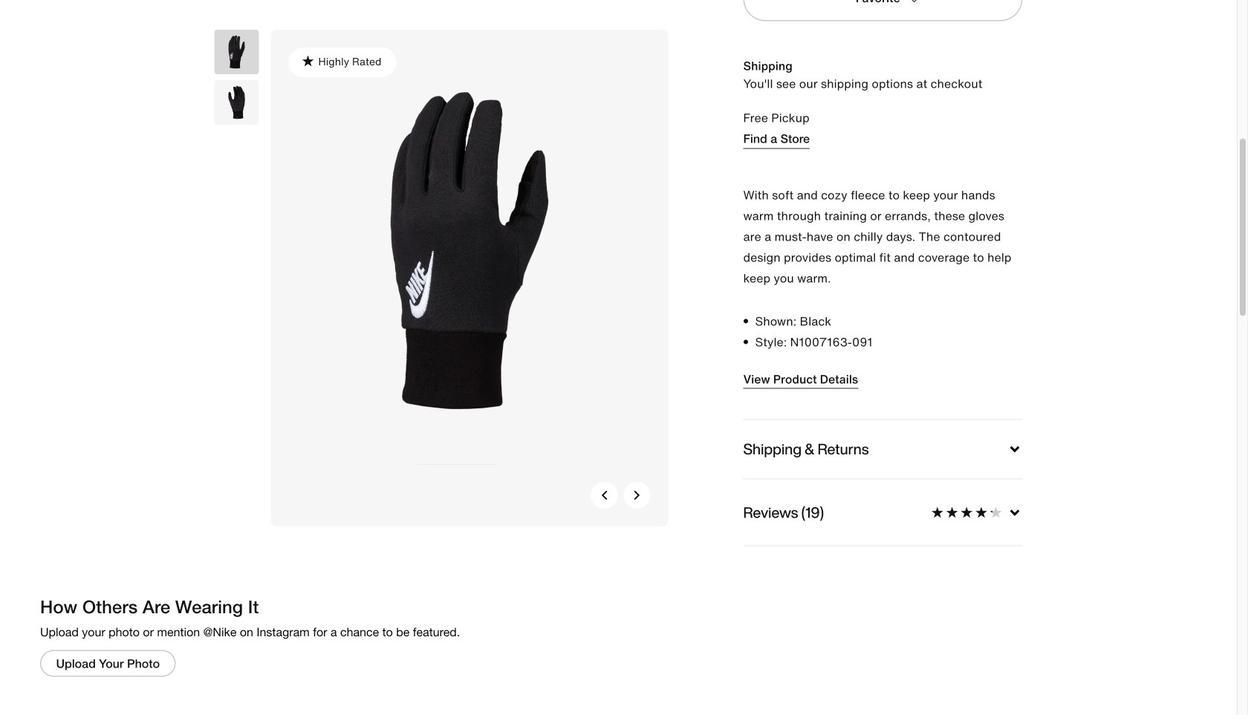 Task type: vqa. For each thing, say whether or not it's contained in the screenshot.
PREVIOUS CAROUSEL BUTTON image
yes



Task type: locate. For each thing, give the bounding box(es) containing it.
nike club fleece men's gloves image
[[214, 30, 259, 74], [271, 30, 668, 527], [214, 80, 259, 125]]

previous carousel button image
[[600, 491, 609, 500]]

menu bar
[[253, 0, 985, 3]]



Task type: describe. For each thing, give the bounding box(es) containing it.
next carousel button image
[[633, 491, 642, 500]]



